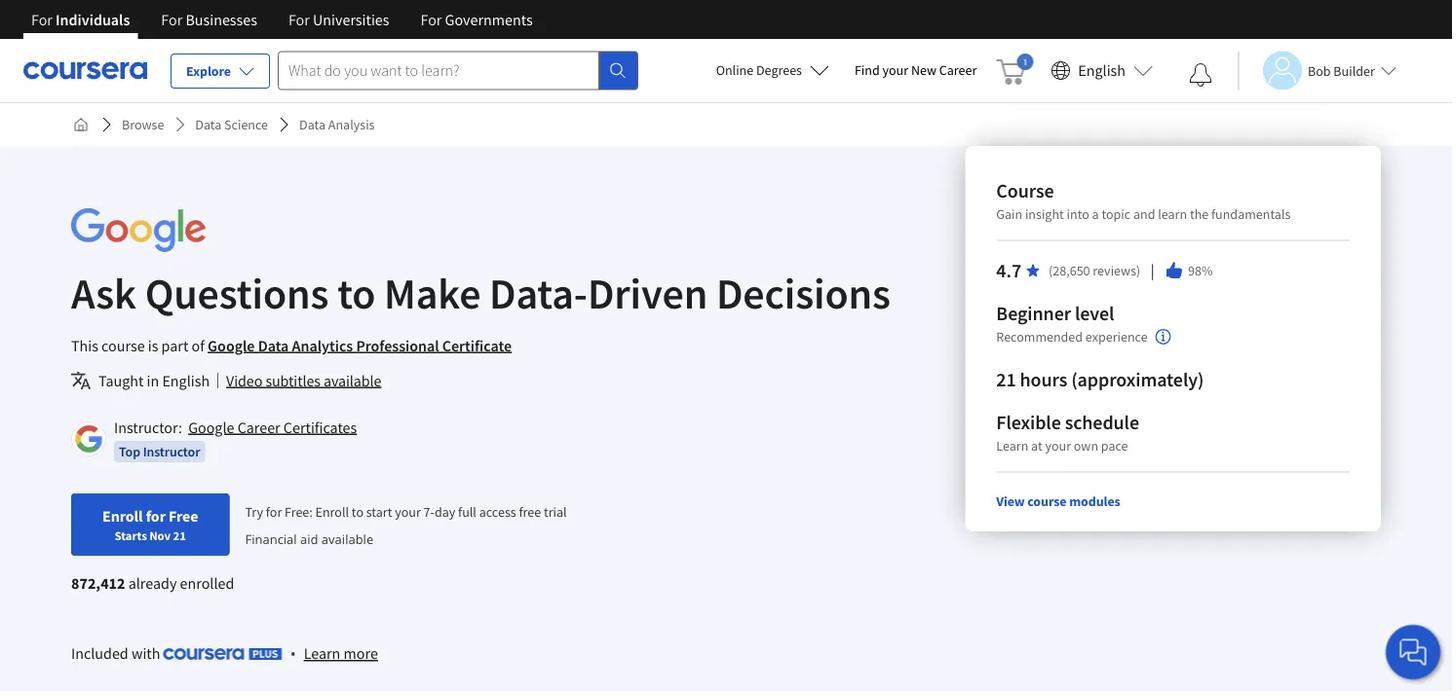 Task type: vqa. For each thing, say whether or not it's contained in the screenshot.
the bottom course
yes



Task type: describe. For each thing, give the bounding box(es) containing it.
for universities
[[288, 10, 389, 29]]

instructor: google career certificates top instructor
[[114, 418, 357, 461]]

is
[[148, 336, 158, 356]]

coursera image
[[23, 55, 147, 86]]

trial
[[544, 504, 567, 521]]

instructor:
[[114, 418, 182, 438]]

7-
[[424, 504, 435, 521]]

enroll for free starts nov 21
[[102, 507, 198, 544]]

view course modules
[[996, 493, 1120, 511]]

own
[[1074, 438, 1098, 455]]

governments
[[445, 10, 533, 29]]

data for data science
[[195, 116, 222, 134]]

for for universities
[[288, 10, 310, 29]]

data-
[[489, 266, 588, 320]]

start
[[366, 504, 392, 521]]

0 vertical spatial career
[[939, 61, 977, 79]]

career inside 'instructor: google career certificates top instructor'
[[237, 418, 280, 438]]

learn more link
[[304, 642, 378, 666]]

872,412 already enrolled
[[71, 574, 234, 594]]

your inside try for free: enroll to start your 7-day full access free trial financial aid available
[[395, 504, 421, 521]]

this
[[71, 336, 98, 356]]

data science
[[195, 116, 268, 134]]

0 vertical spatial google
[[208, 336, 255, 356]]

access
[[479, 504, 516, 521]]

google career certificates image
[[74, 425, 103, 454]]

flexible
[[996, 411, 1061, 435]]

872,412
[[71, 574, 125, 594]]

taught in english
[[98, 371, 210, 391]]

chat with us image
[[1398, 637, 1429, 669]]

included
[[71, 644, 128, 664]]

98%
[[1188, 262, 1213, 280]]

explore
[[186, 62, 231, 80]]

course
[[996, 179, 1054, 203]]

for governments
[[421, 10, 533, 29]]

for for governments
[[421, 10, 442, 29]]

aid
[[300, 530, 318, 548]]

gain
[[996, 206, 1022, 223]]

in
[[147, 371, 159, 391]]

analysis
[[328, 116, 375, 134]]

certificates
[[283, 418, 357, 438]]

into
[[1067, 206, 1089, 223]]

your inside flexible schedule learn at your own pace
[[1045, 438, 1071, 455]]

financial
[[245, 530, 297, 548]]

for individuals
[[31, 10, 130, 29]]

ask
[[71, 266, 136, 320]]

information about difficulty level pre-requisites. image
[[1155, 329, 1171, 345]]

for for businesses
[[161, 10, 182, 29]]

starts
[[115, 528, 147, 544]]

1 vertical spatial english
[[162, 371, 210, 391]]

data science link
[[187, 107, 276, 142]]

experience
[[1086, 329, 1148, 346]]

financial aid available button
[[245, 530, 373, 548]]

free
[[519, 504, 541, 521]]

4.7
[[996, 259, 1021, 283]]

learn inside • learn more
[[304, 645, 340, 664]]

more
[[344, 645, 378, 664]]

enroll inside enroll for free starts nov 21
[[102, 507, 143, 526]]

of
[[192, 336, 205, 356]]

day
[[435, 504, 455, 521]]

individuals
[[56, 10, 130, 29]]

try for free: enroll to start your 7-day full access free trial financial aid available
[[245, 504, 567, 548]]

builder
[[1334, 62, 1375, 79]]

explore button
[[171, 54, 270, 89]]

bob builder button
[[1238, 51, 1396, 90]]

view course modules link
[[996, 493, 1120, 511]]

fundamentals
[[1211, 206, 1291, 223]]

video
[[226, 371, 262, 391]]

google career certificates link
[[188, 418, 357, 438]]

|
[[1148, 260, 1157, 281]]

new
[[911, 61, 937, 79]]

decisions
[[716, 266, 891, 320]]

online degrees
[[716, 61, 802, 79]]

shopping cart: 1 item image
[[996, 54, 1033, 85]]

data analysis
[[299, 116, 375, 134]]

analytics
[[292, 336, 353, 356]]

with
[[131, 644, 160, 664]]

0 vertical spatial to
[[337, 266, 375, 320]]

questions
[[145, 266, 329, 320]]

21 inside enroll for free starts nov 21
[[173, 528, 186, 544]]

level
[[1075, 302, 1114, 326]]

browse link
[[114, 107, 172, 142]]

for for try
[[266, 504, 282, 521]]



Task type: locate. For each thing, give the bounding box(es) containing it.
for for enroll
[[146, 507, 166, 526]]

1 vertical spatial available
[[321, 530, 373, 548]]

learn
[[996, 438, 1028, 455], [304, 645, 340, 664]]

3 for from the left
[[288, 10, 310, 29]]

21 left hours
[[996, 368, 1016, 392]]

video subtitles available button
[[226, 369, 381, 393]]

view
[[996, 493, 1025, 511]]

data left science
[[195, 116, 222, 134]]

•
[[290, 643, 296, 664]]

(28,650 reviews) |
[[1049, 260, 1157, 281]]

try
[[245, 504, 263, 521]]

0 horizontal spatial 21
[[173, 528, 186, 544]]

1 horizontal spatial data
[[258, 336, 289, 356]]

your
[[882, 61, 908, 79], [1045, 438, 1071, 455], [395, 504, 421, 521]]

0 horizontal spatial enroll
[[102, 507, 143, 526]]

1 vertical spatial career
[[237, 418, 280, 438]]

4 for from the left
[[421, 10, 442, 29]]

free:
[[285, 504, 313, 521]]

find
[[855, 61, 880, 79]]

2 vertical spatial your
[[395, 504, 421, 521]]

course left is
[[101, 336, 145, 356]]

course for this
[[101, 336, 145, 356]]

1 horizontal spatial for
[[266, 504, 282, 521]]

available inside button
[[324, 371, 381, 391]]

learn left at
[[996, 438, 1028, 455]]

1 horizontal spatial english
[[1078, 61, 1126, 80]]

0 vertical spatial english
[[1078, 61, 1126, 80]]

home image
[[73, 117, 89, 133]]

modules
[[1069, 493, 1120, 511]]

beginner level
[[996, 302, 1114, 326]]

0 horizontal spatial english
[[162, 371, 210, 391]]

enroll up starts
[[102, 507, 143, 526]]

course for view
[[1027, 493, 1067, 511]]

video subtitles available
[[226, 371, 381, 391]]

learn
[[1158, 206, 1187, 223]]

(approximately)
[[1071, 368, 1204, 392]]

1 horizontal spatial career
[[939, 61, 977, 79]]

to left start
[[352, 504, 364, 521]]

0 vertical spatial your
[[882, 61, 908, 79]]

recommended
[[996, 329, 1083, 346]]

available down the google data analytics professional certificate link
[[324, 371, 381, 391]]

What do you want to learn? text field
[[278, 51, 599, 90]]

for up what do you want to learn? text field
[[421, 10, 442, 29]]

1 horizontal spatial 21
[[996, 368, 1016, 392]]

1 vertical spatial your
[[1045, 438, 1071, 455]]

enroll inside try for free: enroll to start your 7-day full access free trial financial aid available
[[315, 504, 349, 521]]

enroll
[[315, 504, 349, 521], [102, 507, 143, 526]]

reviews)
[[1093, 262, 1140, 280]]

(28,650
[[1049, 262, 1090, 280]]

browse
[[122, 116, 164, 134]]

course
[[101, 336, 145, 356], [1027, 493, 1067, 511]]

google
[[208, 336, 255, 356], [188, 418, 234, 438]]

for left the individuals
[[31, 10, 53, 29]]

universities
[[313, 10, 389, 29]]

taught
[[98, 371, 144, 391]]

beginner
[[996, 302, 1071, 326]]

data left analysis
[[299, 116, 326, 134]]

0 horizontal spatial learn
[[304, 645, 340, 664]]

0 horizontal spatial course
[[101, 336, 145, 356]]

for left 'businesses'
[[161, 10, 182, 29]]

0 vertical spatial learn
[[996, 438, 1028, 455]]

insight
[[1025, 206, 1064, 223]]

degrees
[[756, 61, 802, 79]]

driven
[[588, 266, 708, 320]]

1 vertical spatial to
[[352, 504, 364, 521]]

free
[[169, 507, 198, 526]]

21 right the nov
[[173, 528, 186, 544]]

your right find
[[882, 61, 908, 79]]

bob
[[1308, 62, 1331, 79]]

data inside data analysis 'link'
[[299, 116, 326, 134]]

to inside try for free: enroll to start your 7-day full access free trial financial aid available
[[352, 504, 364, 521]]

21
[[996, 368, 1016, 392], [173, 528, 186, 544]]

included with
[[71, 644, 163, 664]]

banner navigation
[[16, 0, 548, 39]]

top
[[119, 443, 140, 461]]

this course is part of google data analytics professional certificate
[[71, 336, 512, 356]]

for for individuals
[[31, 10, 53, 29]]

available right aid
[[321, 530, 373, 548]]

0 vertical spatial available
[[324, 371, 381, 391]]

enrolled
[[180, 574, 234, 594]]

the
[[1190, 206, 1209, 223]]

data for data analysis
[[299, 116, 326, 134]]

0 horizontal spatial for
[[146, 507, 166, 526]]

1 for from the left
[[31, 10, 53, 29]]

hours
[[1020, 368, 1067, 392]]

learn right "•" on the bottom
[[304, 645, 340, 664]]

2 for from the left
[[161, 10, 182, 29]]

schedule
[[1065, 411, 1139, 435]]

data up subtitles
[[258, 336, 289, 356]]

for businesses
[[161, 10, 257, 29]]

0 horizontal spatial your
[[395, 504, 421, 521]]

instructor
[[143, 443, 200, 461]]

your left 7-
[[395, 504, 421, 521]]

for right try
[[266, 504, 282, 521]]

1 horizontal spatial your
[[882, 61, 908, 79]]

english button
[[1043, 39, 1161, 102]]

english inside the english button
[[1078, 61, 1126, 80]]

google inside 'instructor: google career certificates top instructor'
[[188, 418, 234, 438]]

science
[[224, 116, 268, 134]]

flexible schedule learn at your own pace
[[996, 411, 1139, 455]]

• learn more
[[290, 643, 378, 664]]

recommended experience
[[996, 329, 1148, 346]]

1 horizontal spatial learn
[[996, 438, 1028, 455]]

google data analytics professional certificate link
[[208, 336, 512, 356]]

enroll right free:
[[315, 504, 349, 521]]

for inside try for free: enroll to start your 7-day full access free trial financial aid available
[[266, 504, 282, 521]]

0 horizontal spatial data
[[195, 116, 222, 134]]

topic
[[1102, 206, 1131, 223]]

1 vertical spatial learn
[[304, 645, 340, 664]]

for up the nov
[[146, 507, 166, 526]]

to up the google data analytics professional certificate link
[[337, 266, 375, 320]]

part
[[161, 336, 188, 356]]

2 horizontal spatial data
[[299, 116, 326, 134]]

your right at
[[1045, 438, 1071, 455]]

0 vertical spatial 21
[[996, 368, 1016, 392]]

bob builder
[[1308, 62, 1375, 79]]

1 vertical spatial google
[[188, 418, 234, 438]]

career right new at right
[[939, 61, 977, 79]]

2 horizontal spatial your
[[1045, 438, 1071, 455]]

1 horizontal spatial enroll
[[315, 504, 349, 521]]

career
[[939, 61, 977, 79], [237, 418, 280, 438]]

google up instructor
[[188, 418, 234, 438]]

english
[[1078, 61, 1126, 80], [162, 371, 210, 391]]

available inside try for free: enroll to start your 7-day full access free trial financial aid available
[[321, 530, 373, 548]]

1 vertical spatial course
[[1027, 493, 1067, 511]]

0 vertical spatial course
[[101, 336, 145, 356]]

1 horizontal spatial course
[[1027, 493, 1067, 511]]

course gain insight into a topic and learn the fundamentals
[[996, 179, 1291, 223]]

english right in at the bottom left of page
[[162, 371, 210, 391]]

0 horizontal spatial career
[[237, 418, 280, 438]]

and
[[1133, 206, 1155, 223]]

coursera plus image
[[163, 649, 282, 661]]

already
[[128, 574, 177, 594]]

google right of
[[208, 336, 255, 356]]

pace
[[1101, 438, 1128, 455]]

data inside data science link
[[195, 116, 222, 134]]

online
[[716, 61, 754, 79]]

course right the view
[[1027, 493, 1067, 511]]

None search field
[[278, 51, 638, 90]]

21 hours (approximately)
[[996, 368, 1204, 392]]

career down "video"
[[237, 418, 280, 438]]

find your new career
[[855, 61, 977, 79]]

for inside enroll for free starts nov 21
[[146, 507, 166, 526]]

at
[[1031, 438, 1042, 455]]

for left universities
[[288, 10, 310, 29]]

nov
[[149, 528, 171, 544]]

ask questions to make data-driven decisions
[[71, 266, 891, 320]]

a
[[1092, 206, 1099, 223]]

google image
[[71, 209, 206, 252]]

make
[[384, 266, 481, 320]]

english right shopping cart: 1 item image
[[1078, 61, 1126, 80]]

learn inside flexible schedule learn at your own pace
[[996, 438, 1028, 455]]

online degrees button
[[700, 49, 845, 92]]

show notifications image
[[1189, 63, 1212, 87]]

1 vertical spatial 21
[[173, 528, 186, 544]]



